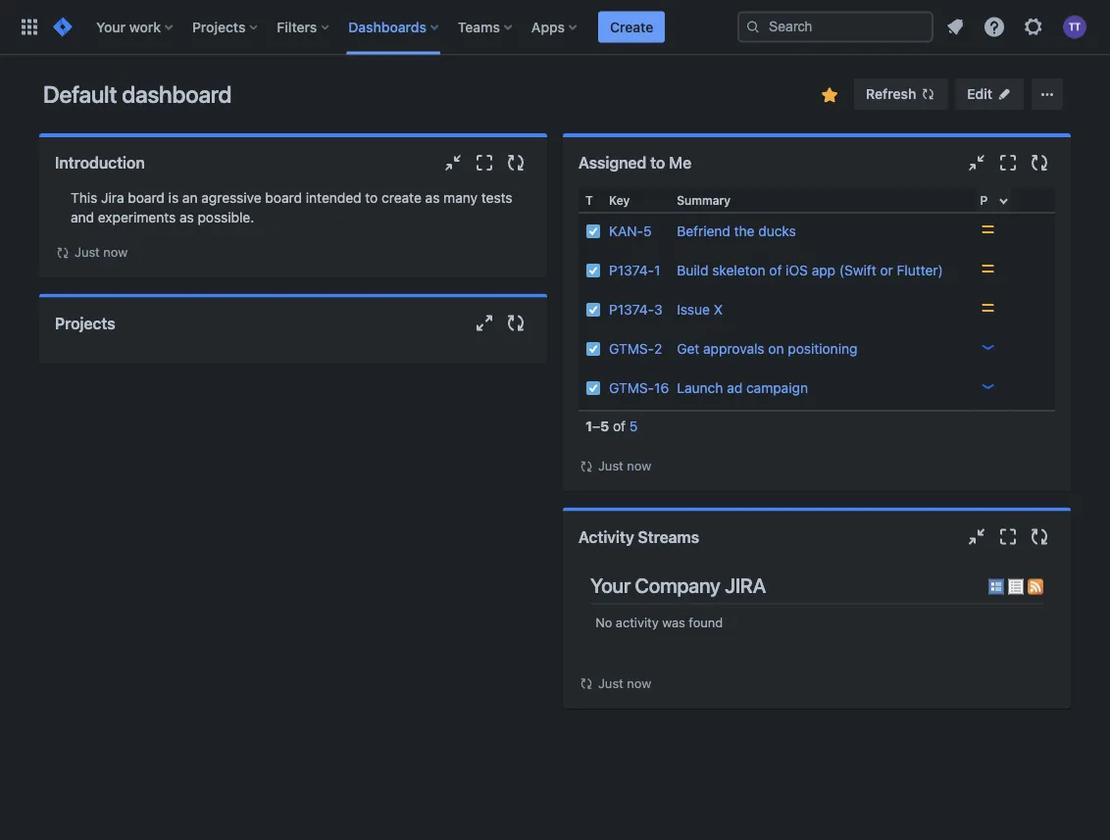 Task type: vqa. For each thing, say whether or not it's contained in the screenshot.
X
yes



Task type: describe. For each thing, give the bounding box(es) containing it.
search image
[[746, 19, 762, 35]]

1 horizontal spatial of
[[770, 263, 783, 279]]

help image
[[983, 15, 1007, 39]]

issue
[[677, 302, 710, 318]]

4 task image from the top
[[586, 381, 602, 396]]

jira software image
[[51, 15, 75, 39]]

was
[[663, 616, 686, 630]]

p1374- for 1
[[609, 263, 655, 279]]

more dashboard actions image
[[1036, 82, 1060, 106]]

approvals
[[704, 341, 765, 357]]

gtms-2 link
[[609, 341, 663, 357]]

activity streams region
[[579, 563, 1056, 694]]

teams button
[[452, 11, 520, 43]]

2 board from the left
[[265, 190, 302, 206]]

t
[[586, 193, 593, 207]]

create
[[610, 19, 654, 35]]

me
[[669, 154, 692, 172]]

1 horizontal spatial as
[[426, 190, 440, 206]]

get approvals on positioning link
[[677, 341, 858, 357]]

now for introduction
[[103, 245, 128, 260]]

launch ad campaign link
[[677, 380, 809, 396]]

0 horizontal spatial projects
[[55, 314, 115, 333]]

edit link
[[956, 79, 1024, 110]]

tests
[[482, 190, 513, 206]]

dashboards
[[349, 19, 427, 35]]

medium image for issue x
[[981, 300, 997, 316]]

task image for gtms-2
[[586, 341, 602, 357]]

possible.
[[198, 210, 254, 226]]

task image for kan-5
[[586, 224, 602, 239]]

1 horizontal spatial 5
[[630, 419, 638, 435]]

this jira board is an agressive board intended to create as many tests and experiments as possible.
[[71, 190, 513, 226]]

issue x link
[[677, 302, 723, 318]]

just now for introduction
[[75, 245, 128, 260]]

just now for activity streams
[[599, 676, 652, 691]]

jira
[[101, 190, 124, 206]]

launch
[[677, 380, 724, 396]]

teams
[[458, 19, 500, 35]]

gtms- for 16
[[609, 380, 655, 396]]

your work button
[[90, 11, 181, 43]]

key
[[609, 193, 630, 207]]

dashboards button
[[343, 11, 446, 43]]

refresh image
[[921, 86, 936, 102]]

refresh assigned to me image
[[1028, 151, 1052, 175]]

assigned to me region
[[579, 188, 1056, 476]]

and
[[71, 210, 94, 226]]

activity
[[616, 616, 659, 630]]

filters
[[277, 19, 317, 35]]

Search field
[[738, 11, 934, 43]]

app
[[812, 263, 836, 279]]

befriend
[[677, 223, 731, 239]]

the
[[735, 223, 755, 239]]

just for assigned to me
[[599, 459, 624, 473]]

flutter)
[[897, 263, 944, 279]]

p1374-1 link
[[609, 263, 661, 279]]

your profile and settings image
[[1064, 15, 1087, 39]]

edit
[[968, 86, 993, 102]]

an arrow curved in a circular way on the button that refreshes the dashboard image for introduction
[[55, 245, 71, 261]]

your company jira
[[591, 574, 766, 598]]

now for activity streams
[[627, 676, 652, 691]]

16
[[655, 380, 669, 396]]

gtms- for 2
[[609, 341, 655, 357]]

kan-5 link
[[609, 223, 652, 239]]

medium image for befriend the ducks
[[981, 222, 997, 237]]

found
[[689, 616, 723, 630]]

1 – 5 of 5
[[586, 419, 638, 435]]

this
[[71, 190, 97, 206]]

build
[[677, 263, 709, 279]]

primary element
[[12, 0, 738, 54]]

task image for p1374-1
[[586, 263, 602, 279]]

kan-5
[[609, 223, 652, 239]]

just for activity streams
[[599, 676, 624, 691]]

5 link
[[630, 419, 638, 435]]

many
[[444, 190, 478, 206]]

build skeleton of ios app (swift or flutter) link
[[677, 263, 944, 279]]

refresh projects image
[[504, 312, 528, 335]]

positioning
[[788, 341, 858, 357]]

default
[[43, 80, 117, 108]]

build skeleton of ios app (swift or flutter)
[[677, 263, 944, 279]]

star default dashboard image
[[819, 83, 842, 107]]

assigned
[[579, 154, 647, 172]]

introduction region
[[55, 188, 532, 263]]

filters button
[[271, 11, 337, 43]]

p1374-3
[[609, 302, 663, 318]]

maximize assigned to me image
[[997, 151, 1021, 175]]

projects button
[[186, 11, 265, 43]]

get approvals on positioning
[[677, 341, 858, 357]]

0 vertical spatial to
[[651, 154, 666, 172]]

experiments
[[98, 210, 176, 226]]

minimize activity streams image
[[966, 526, 989, 549]]

ad
[[727, 380, 743, 396]]

appswitcher icon image
[[18, 15, 41, 39]]

p1374-1
[[609, 263, 661, 279]]

p1374-3 link
[[609, 302, 663, 318]]

medium image
[[981, 261, 997, 277]]

create button
[[599, 11, 666, 43]]

on
[[769, 341, 785, 357]]

gtms-2
[[609, 341, 663, 357]]

jira
[[725, 574, 766, 598]]



Task type: locate. For each thing, give the bounding box(es) containing it.
1 task image from the top
[[586, 224, 602, 239]]

1 vertical spatial now
[[627, 459, 652, 473]]

your inside popup button
[[96, 19, 126, 35]]

0 horizontal spatial to
[[365, 190, 378, 206]]

1 horizontal spatial board
[[265, 190, 302, 206]]

1 vertical spatial just now
[[599, 459, 652, 473]]

apps
[[532, 19, 565, 35]]

0 vertical spatial just now
[[75, 245, 128, 260]]

0 vertical spatial medium image
[[981, 222, 997, 237]]

to left me
[[651, 154, 666, 172]]

2 horizontal spatial 5
[[644, 223, 652, 239]]

summary
[[677, 193, 731, 207]]

befriend the ducks link
[[677, 223, 797, 239]]

projects inside popup button
[[192, 19, 246, 35]]

or
[[881, 263, 894, 279]]

2 vertical spatial just now
[[599, 676, 652, 691]]

2 vertical spatial just
[[599, 676, 624, 691]]

1 vertical spatial medium image
[[981, 300, 997, 316]]

your inside activity streams region
[[591, 574, 631, 598]]

an arrow curved in a circular way on the button that refreshes the dashboard image for activity streams
[[579, 676, 595, 692]]

of left '5' link
[[613, 419, 626, 435]]

1 vertical spatial of
[[613, 419, 626, 435]]

streams
[[638, 528, 700, 547]]

0 horizontal spatial your
[[96, 19, 126, 35]]

campaign
[[747, 380, 809, 396]]

jira software image
[[51, 15, 75, 39]]

task image up task icon
[[586, 263, 602, 279]]

gtms-16 link
[[609, 380, 669, 396]]

now inside "introduction" region
[[103, 245, 128, 260]]

as down an
[[180, 210, 194, 226]]

intended
[[306, 190, 362, 206]]

dashboard
[[122, 80, 232, 108]]

just now
[[75, 245, 128, 260], [599, 459, 652, 473], [599, 676, 652, 691]]

5 left '5' link
[[601, 419, 610, 435]]

task image
[[586, 224, 602, 239], [586, 263, 602, 279], [586, 341, 602, 357], [586, 381, 602, 396]]

1 low image from the top
[[981, 340, 997, 355]]

minimize introduction image
[[442, 151, 465, 175]]

default dashboard
[[43, 80, 232, 108]]

an arrow curved in a circular way on the button that refreshes the dashboard image
[[579, 459, 595, 475]]

your for your work
[[96, 19, 126, 35]]

an
[[182, 190, 198, 206]]

low image for get approvals on positioning
[[981, 340, 997, 355]]

low image for launch ad campaign
[[981, 379, 997, 394]]

task image
[[586, 302, 602, 318]]

1 vertical spatial as
[[180, 210, 194, 226]]

just
[[75, 245, 100, 260], [599, 459, 624, 473], [599, 676, 624, 691]]

gtms- down p1374-3
[[609, 341, 655, 357]]

0 vertical spatial as
[[426, 190, 440, 206]]

1 vertical spatial low image
[[981, 379, 997, 394]]

5
[[644, 223, 652, 239], [601, 419, 610, 435], [630, 419, 638, 435]]

2 gtms- from the top
[[609, 380, 655, 396]]

2 vertical spatial now
[[627, 676, 652, 691]]

just down and
[[75, 245, 100, 260]]

just now for assigned to me
[[599, 459, 652, 473]]

2 medium image from the top
[[981, 300, 997, 316]]

no
[[596, 616, 613, 630]]

0 vertical spatial your
[[96, 19, 126, 35]]

your
[[96, 19, 126, 35], [591, 574, 631, 598]]

p1374- for 3
[[609, 302, 655, 318]]

0 vertical spatial 1
[[655, 263, 661, 279]]

0 horizontal spatial 5
[[601, 419, 610, 435]]

just now inside activity streams region
[[599, 676, 652, 691]]

gtms- up '5' link
[[609, 380, 655, 396]]

0 vertical spatial an arrow curved in a circular way on the button that refreshes the dashboard image
[[55, 245, 71, 261]]

1 vertical spatial projects
[[55, 314, 115, 333]]

now
[[103, 245, 128, 260], [627, 459, 652, 473], [627, 676, 652, 691]]

medium image down medium icon
[[981, 300, 997, 316]]

create
[[382, 190, 422, 206]]

1 medium image from the top
[[981, 222, 997, 237]]

1 vertical spatial an arrow curved in a circular way on the button that refreshes the dashboard image
[[579, 676, 595, 692]]

low image
[[981, 340, 997, 355], [981, 379, 997, 394]]

edit icon image
[[997, 86, 1013, 102]]

minimize assigned to me image
[[966, 151, 989, 175]]

kan-
[[609, 223, 644, 239]]

board left intended at the top left of page
[[265, 190, 302, 206]]

get
[[677, 341, 700, 357]]

0 vertical spatial gtms-
[[609, 341, 655, 357]]

no activity was found
[[596, 616, 723, 630]]

medium image
[[981, 222, 997, 237], [981, 300, 997, 316]]

your work
[[96, 19, 161, 35]]

0 vertical spatial just
[[75, 245, 100, 260]]

1 board from the left
[[128, 190, 165, 206]]

task image up the –
[[586, 381, 602, 396]]

3 task image from the top
[[586, 341, 602, 357]]

ducks
[[759, 223, 797, 239]]

task image down task icon
[[586, 341, 602, 357]]

0 vertical spatial of
[[770, 263, 783, 279]]

gtms-
[[609, 341, 655, 357], [609, 380, 655, 396]]

1 up an arrow curved in a circular way on the button that refreshes the dashboard image
[[586, 419, 593, 435]]

5 right the –
[[630, 419, 638, 435]]

just down no
[[599, 676, 624, 691]]

board up experiments
[[128, 190, 165, 206]]

2 task image from the top
[[586, 263, 602, 279]]

introduction
[[55, 154, 145, 172]]

just now down activity
[[599, 676, 652, 691]]

1 vertical spatial p1374-
[[609, 302, 655, 318]]

2
[[655, 341, 663, 357]]

now down activity
[[627, 676, 652, 691]]

just right an arrow curved in a circular way on the button that refreshes the dashboard image
[[599, 459, 624, 473]]

your up no
[[591, 574, 631, 598]]

to inside this jira board is an agressive board intended to create as many tests and experiments as possible.
[[365, 190, 378, 206]]

board
[[128, 190, 165, 206], [265, 190, 302, 206]]

company
[[635, 574, 721, 598]]

2 p1374- from the top
[[609, 302, 655, 318]]

refresh
[[867, 86, 917, 102]]

assigned to me
[[579, 154, 692, 172]]

0 horizontal spatial 1
[[586, 419, 593, 435]]

1 horizontal spatial to
[[651, 154, 666, 172]]

now inside activity streams region
[[627, 676, 652, 691]]

p1374- down the kan-5
[[609, 263, 655, 279]]

banner
[[0, 0, 1111, 55]]

refresh button
[[855, 79, 948, 110]]

1 horizontal spatial projects
[[192, 19, 246, 35]]

0 horizontal spatial board
[[128, 190, 165, 206]]

0 vertical spatial low image
[[981, 340, 997, 355]]

–
[[593, 419, 601, 435]]

p
[[981, 193, 989, 207]]

1
[[655, 263, 661, 279], [586, 419, 593, 435]]

just now down and
[[75, 245, 128, 260]]

expand projects image
[[473, 312, 497, 335]]

skeleton
[[713, 263, 766, 279]]

0 vertical spatial now
[[103, 245, 128, 260]]

your for your company jira
[[591, 574, 631, 598]]

just inside the assigned to me region
[[599, 459, 624, 473]]

an arrow curved in a circular way on the button that refreshes the dashboard image
[[55, 245, 71, 261], [579, 676, 595, 692]]

settings image
[[1023, 15, 1046, 39]]

activity
[[579, 528, 635, 547]]

0 vertical spatial projects
[[192, 19, 246, 35]]

gtms-16 launch ad campaign
[[609, 380, 809, 396]]

1 gtms- from the top
[[609, 341, 655, 357]]

0 vertical spatial p1374-
[[609, 263, 655, 279]]

banner containing your work
[[0, 0, 1111, 55]]

(swift
[[840, 263, 877, 279]]

ios
[[786, 263, 809, 279]]

issue x
[[677, 302, 723, 318]]

refresh activity streams image
[[1028, 526, 1052, 549]]

refresh introduction image
[[504, 151, 528, 175]]

1 horizontal spatial an arrow curved in a circular way on the button that refreshes the dashboard image
[[579, 676, 595, 692]]

of left 'ios'
[[770, 263, 783, 279]]

an arrow curved in a circular way on the button that refreshes the dashboard image inside activity streams region
[[579, 676, 595, 692]]

of
[[770, 263, 783, 279], [613, 419, 626, 435]]

0 horizontal spatial an arrow curved in a circular way on the button that refreshes the dashboard image
[[55, 245, 71, 261]]

to left create
[[365, 190, 378, 206]]

1 vertical spatial your
[[591, 574, 631, 598]]

just now inside the assigned to me region
[[599, 459, 652, 473]]

is
[[168, 190, 179, 206]]

to
[[651, 154, 666, 172], [365, 190, 378, 206]]

befriend the ducks
[[677, 223, 797, 239]]

notifications image
[[944, 15, 968, 39]]

0 horizontal spatial of
[[613, 419, 626, 435]]

medium image down p
[[981, 222, 997, 237]]

maximize activity streams image
[[997, 526, 1021, 549]]

work
[[129, 19, 161, 35]]

now inside the assigned to me region
[[627, 459, 652, 473]]

1 p1374- from the top
[[609, 263, 655, 279]]

agressive
[[201, 190, 262, 206]]

1 vertical spatial gtms-
[[609, 380, 655, 396]]

1 horizontal spatial 1
[[655, 263, 661, 279]]

just inside "introduction" region
[[75, 245, 100, 260]]

3
[[655, 302, 663, 318]]

just now inside "introduction" region
[[75, 245, 128, 260]]

p1374- right task icon
[[609, 302, 655, 318]]

an arrow curved in a circular way on the button that refreshes the dashboard image inside "introduction" region
[[55, 245, 71, 261]]

1 left build
[[655, 263, 661, 279]]

now down '5' link
[[627, 459, 652, 473]]

0 horizontal spatial as
[[180, 210, 194, 226]]

now down experiments
[[103, 245, 128, 260]]

activity streams
[[579, 528, 700, 547]]

apps button
[[526, 11, 585, 43]]

now for assigned to me
[[627, 459, 652, 473]]

5 up p1374-1 at the right top of the page
[[644, 223, 652, 239]]

just for introduction
[[75, 245, 100, 260]]

1 vertical spatial just
[[599, 459, 624, 473]]

1 horizontal spatial your
[[591, 574, 631, 598]]

maximize introduction image
[[473, 151, 497, 175]]

task image down t
[[586, 224, 602, 239]]

2 low image from the top
[[981, 379, 997, 394]]

1 vertical spatial to
[[365, 190, 378, 206]]

x
[[714, 302, 723, 318]]

as left many
[[426, 190, 440, 206]]

just inside activity streams region
[[599, 676, 624, 691]]

your left the work
[[96, 19, 126, 35]]

1 vertical spatial 1
[[586, 419, 593, 435]]

just now right an arrow curved in a circular way on the button that refreshes the dashboard image
[[599, 459, 652, 473]]



